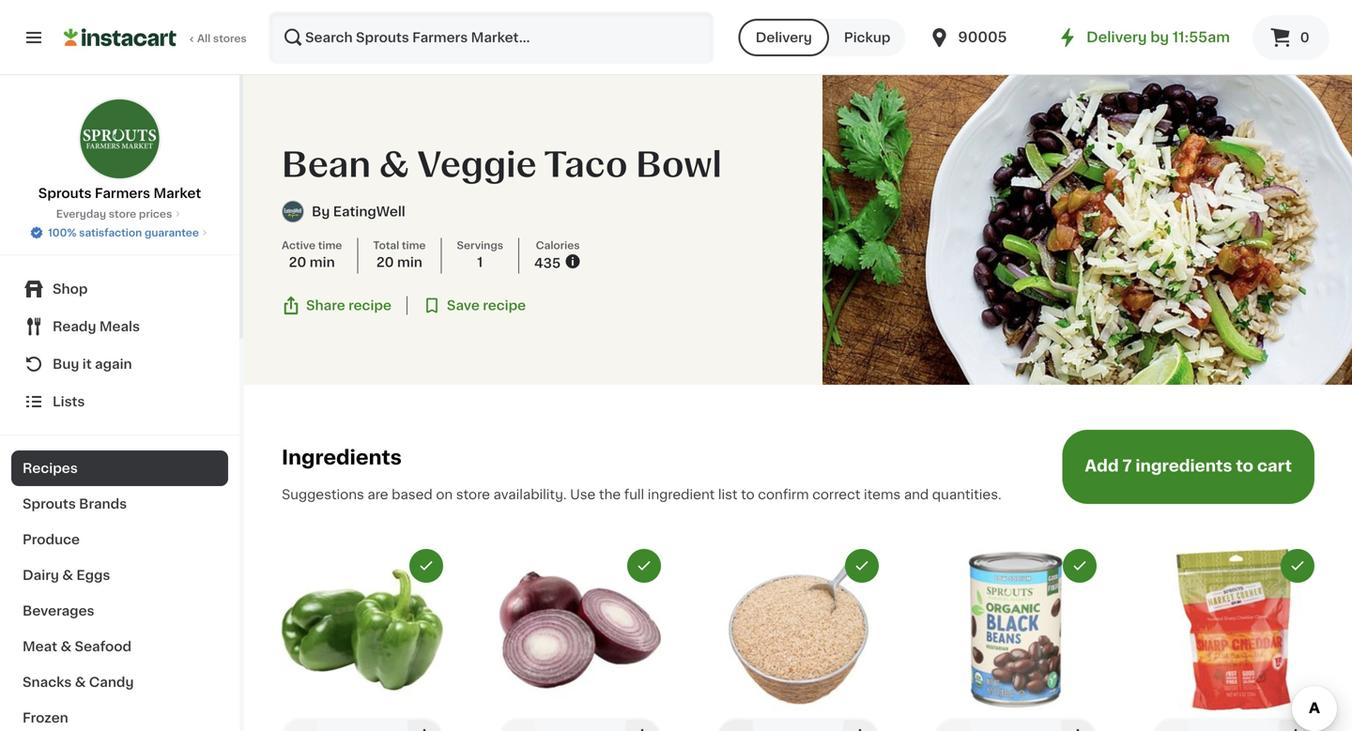 Task type: describe. For each thing, give the bounding box(es) containing it.
recipes
[[23, 462, 78, 475]]

stores
[[213, 33, 247, 44]]

by eatingwell
[[312, 205, 406, 219]]

satisfaction
[[79, 228, 142, 238]]

add
[[1085, 458, 1119, 474]]

ready meals
[[53, 320, 140, 333]]

sprouts brands link
[[11, 487, 228, 522]]

1
[[477, 256, 483, 269]]

active time 20 min
[[282, 241, 342, 269]]

delivery by 11:55am
[[1087, 31, 1230, 44]]

delivery by 11:55am link
[[1057, 26, 1230, 49]]

1 horizontal spatial store
[[456, 488, 490, 501]]

1 product group from the left
[[282, 549, 443, 732]]

market
[[154, 187, 201, 200]]

bean & veggie taco bowl image
[[823, 75, 1353, 385]]

prices
[[139, 209, 172, 219]]

full
[[624, 488, 645, 501]]

100% satisfaction guarantee button
[[29, 222, 210, 240]]

farmers
[[95, 187, 150, 200]]

dairy & eggs link
[[11, 558, 228, 594]]

ready
[[53, 320, 96, 333]]

list
[[718, 488, 738, 501]]

lists link
[[11, 383, 228, 421]]

service type group
[[739, 19, 906, 56]]

time for total time 20 min
[[402, 241, 426, 251]]

recipes link
[[11, 451, 228, 487]]

pickup
[[844, 31, 891, 44]]

use
[[570, 488, 596, 501]]

instacart logo image
[[64, 26, 177, 49]]

& for snacks
[[75, 676, 86, 689]]

meat & seafood link
[[11, 629, 228, 665]]

again
[[95, 358, 132, 371]]

servings 1
[[457, 241, 503, 269]]

everyday
[[56, 209, 106, 219]]

candy
[[89, 676, 134, 689]]

4 product group from the left
[[936, 549, 1097, 732]]

100%
[[48, 228, 77, 238]]

total
[[373, 241, 399, 251]]

by
[[1151, 31, 1170, 44]]

active
[[282, 241, 316, 251]]

recipe for share recipe
[[349, 299, 392, 312]]

share recipe
[[306, 299, 392, 312]]

90005 button
[[928, 11, 1041, 64]]

frozen
[[23, 712, 68, 725]]

share recipe button
[[282, 296, 392, 315]]

100% satisfaction guarantee
[[48, 228, 199, 238]]

produce
[[23, 534, 80, 547]]

snacks & candy link
[[11, 665, 228, 701]]

3 unselect item image from the left
[[1290, 558, 1307, 575]]

1 unselect item image from the left
[[636, 558, 653, 575]]

eatingwell
[[333, 205, 406, 219]]

frozen link
[[11, 701, 228, 732]]

sprouts farmers market logo image
[[78, 98, 161, 180]]

buy
[[53, 358, 79, 371]]

servings
[[457, 241, 503, 251]]

& for bean
[[379, 148, 409, 182]]

guarantee
[[145, 228, 199, 238]]

dairy
[[23, 569, 59, 582]]

save recipe button
[[423, 296, 526, 315]]

sprouts for sprouts farmers market
[[38, 187, 92, 200]]

ready meals button
[[11, 308, 228, 346]]

1 unselect item image from the left
[[418, 558, 435, 575]]

seafood
[[75, 641, 132, 654]]

items
[[864, 488, 901, 501]]

to inside button
[[1236, 458, 1254, 474]]

delivery button
[[739, 19, 829, 56]]

cart
[[1258, 458, 1292, 474]]

2 product group from the left
[[500, 549, 661, 732]]

the
[[599, 488, 621, 501]]

2 unselect item image from the left
[[1072, 558, 1089, 575]]

everyday store prices
[[56, 209, 172, 219]]

20 for total time 20 min
[[377, 256, 394, 269]]

all
[[197, 33, 211, 44]]

based
[[392, 488, 433, 501]]

save recipe
[[447, 299, 526, 312]]

ingredient
[[648, 488, 715, 501]]

suggestions are based on store availability. use the full ingredient list to confirm correct items and quantities.
[[282, 488, 1002, 501]]



Task type: locate. For each thing, give the bounding box(es) containing it.
time inside total time 20 min
[[402, 241, 426, 251]]

0 horizontal spatial unselect item image
[[636, 558, 653, 575]]

buy it again
[[53, 358, 132, 371]]

beverages link
[[11, 594, 228, 629]]

& right the meat
[[61, 641, 72, 654]]

& left candy
[[75, 676, 86, 689]]

total time 20 min
[[373, 241, 426, 269]]

bean
[[282, 148, 371, 182]]

snacks
[[23, 676, 72, 689]]

& inside 'link'
[[75, 676, 86, 689]]

0 horizontal spatial time
[[318, 241, 342, 251]]

on
[[436, 488, 453, 501]]

min inside active time 20 min
[[310, 256, 335, 269]]

produce link
[[11, 522, 228, 558]]

meals
[[99, 320, 140, 333]]

1 time from the left
[[318, 241, 342, 251]]

min
[[310, 256, 335, 269], [397, 256, 423, 269]]

2 horizontal spatial unselect item image
[[1290, 558, 1307, 575]]

correct
[[813, 488, 861, 501]]

beverages
[[23, 605, 94, 618]]

1 horizontal spatial min
[[397, 256, 423, 269]]

eggs
[[76, 569, 110, 582]]

Search field
[[271, 13, 713, 62]]

0 horizontal spatial delivery
[[756, 31, 812, 44]]

availability.
[[494, 488, 567, 501]]

delivery
[[1087, 31, 1147, 44], [756, 31, 812, 44]]

1 horizontal spatial unselect item image
[[854, 558, 871, 575]]

lists
[[53, 395, 85, 409]]

and
[[904, 488, 929, 501]]

store up 100% satisfaction guarantee button at left top
[[109, 209, 136, 219]]

min for total time 20 min
[[397, 256, 423, 269]]

0 vertical spatial store
[[109, 209, 136, 219]]

brands
[[79, 498, 127, 511]]

20 inside total time 20 min
[[377, 256, 394, 269]]

pickup button
[[829, 19, 906, 56]]

add 7 ingredients to cart button
[[1063, 430, 1315, 504]]

to right list
[[741, 488, 755, 501]]

shop link
[[11, 271, 228, 308]]

sprouts
[[38, 187, 92, 200], [23, 498, 76, 511]]

sprouts farmers market link
[[38, 98, 201, 203]]

sprouts brands
[[23, 498, 127, 511]]

1 vertical spatial store
[[456, 488, 490, 501]]

suggestions
[[282, 488, 364, 501]]

confirm
[[758, 488, 809, 501]]

sprouts farmers market
[[38, 187, 201, 200]]

meat & seafood
[[23, 641, 132, 654]]

& up eatingwell
[[379, 148, 409, 182]]

recipe right save
[[483, 299, 526, 312]]

0 horizontal spatial store
[[109, 209, 136, 219]]

0
[[1301, 31, 1310, 44]]

0 horizontal spatial unselect item image
[[418, 558, 435, 575]]

save
[[447, 299, 480, 312]]

delivery for delivery
[[756, 31, 812, 44]]

0 vertical spatial to
[[1236, 458, 1254, 474]]

shop
[[53, 283, 88, 296]]

0 horizontal spatial min
[[310, 256, 335, 269]]

store inside 'link'
[[109, 209, 136, 219]]

90005
[[958, 31, 1007, 44]]

sprouts for sprouts brands
[[23, 498, 76, 511]]

sprouts inside sprouts farmers market link
[[38, 187, 92, 200]]

buy it again link
[[11, 346, 228, 383]]

time inside active time 20 min
[[318, 241, 342, 251]]

all stores link
[[64, 11, 248, 64]]

product group
[[282, 549, 443, 732], [500, 549, 661, 732], [718, 549, 879, 732], [936, 549, 1097, 732], [1153, 549, 1315, 732]]

ready meals link
[[11, 308, 228, 346]]

veggie
[[417, 148, 537, 182]]

2 min from the left
[[397, 256, 423, 269]]

delivery inside button
[[756, 31, 812, 44]]

20 down total
[[377, 256, 394, 269]]

delivery left the pickup button
[[756, 31, 812, 44]]

0 horizontal spatial recipe
[[349, 299, 392, 312]]

0 vertical spatial sprouts
[[38, 187, 92, 200]]

min for active time 20 min
[[310, 256, 335, 269]]

unselect item image
[[636, 558, 653, 575], [854, 558, 871, 575]]

unselect item image
[[418, 558, 435, 575], [1072, 558, 1089, 575], [1290, 558, 1307, 575]]

1 horizontal spatial time
[[402, 241, 426, 251]]

all stores
[[197, 33, 247, 44]]

0 button
[[1253, 15, 1330, 60]]

435
[[534, 257, 561, 270]]

1 horizontal spatial unselect item image
[[1072, 558, 1089, 575]]

it
[[82, 358, 92, 371]]

meat
[[23, 641, 57, 654]]

1 min from the left
[[310, 256, 335, 269]]

to
[[1236, 458, 1254, 474], [741, 488, 755, 501]]

& for dairy
[[62, 569, 73, 582]]

1 horizontal spatial delivery
[[1087, 31, 1147, 44]]

calories
[[536, 241, 580, 251]]

min inside total time 20 min
[[397, 256, 423, 269]]

unselect item image down suggestions are based on store availability. use the full ingredient list to confirm correct items and quantities.
[[636, 558, 653, 575]]

recipe for save recipe
[[483, 299, 526, 312]]

20
[[289, 256, 307, 269], [377, 256, 394, 269]]

share
[[306, 299, 345, 312]]

min down active
[[310, 256, 335, 269]]

& for meat
[[61, 641, 72, 654]]

20 down active
[[289, 256, 307, 269]]

min down total
[[397, 256, 423, 269]]

2 unselect item image from the left
[[854, 558, 871, 575]]

2 time from the left
[[402, 241, 426, 251]]

None search field
[[269, 11, 715, 64]]

0 horizontal spatial 20
[[289, 256, 307, 269]]

recipe right share
[[349, 299, 392, 312]]

1 20 from the left
[[289, 256, 307, 269]]

2 recipe from the left
[[483, 299, 526, 312]]

add 7 ingredients to cart
[[1085, 458, 1292, 474]]

dairy & eggs
[[23, 569, 110, 582]]

delivery for delivery by 11:55am
[[1087, 31, 1147, 44]]

time right active
[[318, 241, 342, 251]]

snacks & candy
[[23, 676, 134, 689]]

taco
[[544, 148, 628, 182]]

3 product group from the left
[[718, 549, 879, 732]]

7
[[1123, 458, 1132, 474]]

sprouts down recipes
[[23, 498, 76, 511]]

1 horizontal spatial recipe
[[483, 299, 526, 312]]

20 inside active time 20 min
[[289, 256, 307, 269]]

store right on at the left of the page
[[456, 488, 490, 501]]

1 vertical spatial sprouts
[[23, 498, 76, 511]]

delivery left by
[[1087, 31, 1147, 44]]

1 vertical spatial to
[[741, 488, 755, 501]]

5 product group from the left
[[1153, 549, 1315, 732]]

2 20 from the left
[[377, 256, 394, 269]]

recipe
[[349, 299, 392, 312], [483, 299, 526, 312]]

time right total
[[402, 241, 426, 251]]

&
[[379, 148, 409, 182], [62, 569, 73, 582], [61, 641, 72, 654], [75, 676, 86, 689]]

1 horizontal spatial to
[[1236, 458, 1254, 474]]

time for active time 20 min
[[318, 241, 342, 251]]

20 for active time 20 min
[[289, 256, 307, 269]]

sprouts up everyday
[[38, 187, 92, 200]]

1 horizontal spatial 20
[[377, 256, 394, 269]]

sprouts inside sprouts brands link
[[23, 498, 76, 511]]

ingredients
[[1136, 458, 1233, 474]]

& left the eggs
[[62, 569, 73, 582]]

time
[[318, 241, 342, 251], [402, 241, 426, 251]]

quantities.
[[933, 488, 1002, 501]]

0 horizontal spatial to
[[741, 488, 755, 501]]

1 recipe from the left
[[349, 299, 392, 312]]

bowl
[[636, 148, 722, 182]]

by
[[312, 205, 330, 219]]

to left cart
[[1236, 458, 1254, 474]]

ingredients
[[282, 448, 402, 468]]

unselect item image down "items"
[[854, 558, 871, 575]]

are
[[368, 488, 388, 501]]

everyday store prices link
[[56, 207, 183, 222]]



Task type: vqa. For each thing, say whether or not it's contained in the screenshot.
Kohl's at the right bottom of the page
no



